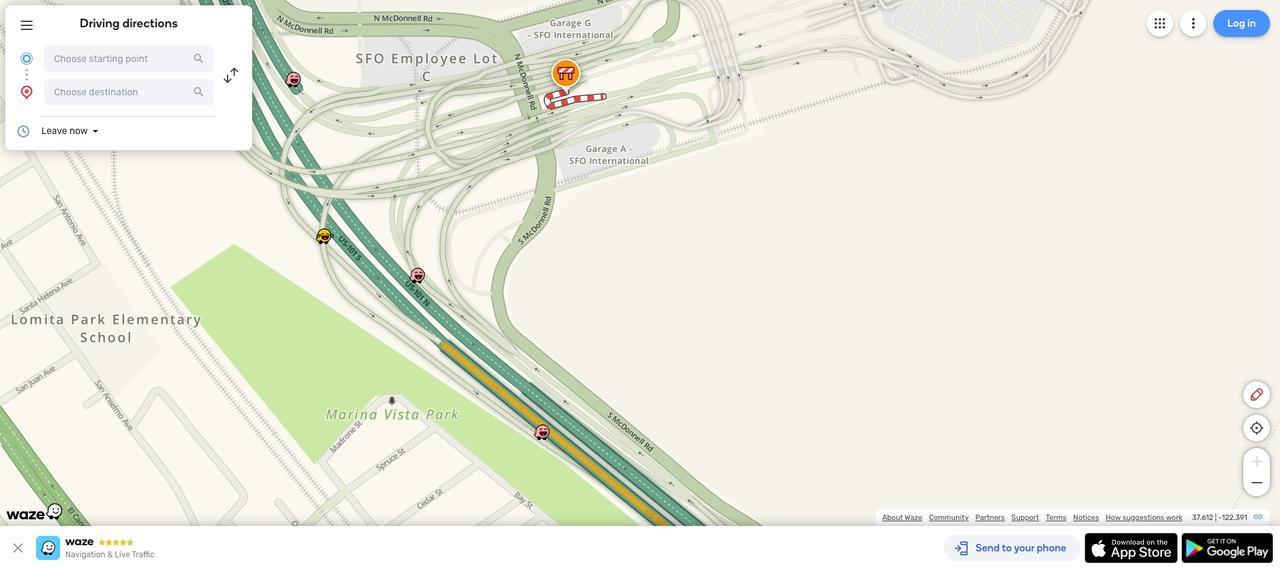 Task type: describe. For each thing, give the bounding box(es) containing it.
support link
[[1012, 514, 1039, 523]]

driving directions
[[80, 16, 178, 31]]

location image
[[19, 84, 35, 100]]

about waze community partners support terms notices how suggestions work
[[882, 514, 1183, 523]]

about waze link
[[882, 514, 922, 523]]

community
[[929, 514, 969, 523]]

notices link
[[1073, 514, 1099, 523]]

zoom in image
[[1249, 454, 1265, 470]]

link image
[[1253, 512, 1264, 523]]

122.391
[[1222, 514, 1247, 523]]

notices
[[1073, 514, 1099, 523]]

current location image
[[19, 51, 35, 67]]

terms
[[1046, 514, 1067, 523]]

partners
[[975, 514, 1005, 523]]

traffic
[[132, 551, 154, 560]]

work
[[1166, 514, 1183, 523]]

Choose destination text field
[[44, 79, 214, 105]]

Choose starting point text field
[[44, 45, 214, 72]]

zoom out image
[[1249, 475, 1265, 491]]

directions
[[122, 16, 178, 31]]



Task type: vqa. For each thing, say whether or not it's contained in the screenshot.
directions
yes



Task type: locate. For each thing, give the bounding box(es) containing it.
suggestions
[[1123, 514, 1165, 523]]

community link
[[929, 514, 969, 523]]

navigation & live traffic
[[65, 551, 154, 560]]

now
[[69, 125, 88, 137]]

leave
[[41, 125, 67, 137]]

driving
[[80, 16, 120, 31]]

leave now
[[41, 125, 88, 137]]

x image
[[10, 541, 26, 557]]

navigation
[[65, 551, 105, 560]]

37.612 | -122.391
[[1192, 514, 1247, 523]]

how suggestions work link
[[1106, 514, 1183, 523]]

about
[[882, 514, 903, 523]]

support
[[1012, 514, 1039, 523]]

waze
[[905, 514, 922, 523]]

terms link
[[1046, 514, 1067, 523]]

-
[[1219, 514, 1222, 523]]

37.612
[[1192, 514, 1213, 523]]

how
[[1106, 514, 1121, 523]]

live
[[115, 551, 130, 560]]

|
[[1215, 514, 1217, 523]]

pencil image
[[1249, 387, 1265, 403]]

partners link
[[975, 514, 1005, 523]]

&
[[107, 551, 113, 560]]

clock image
[[15, 123, 31, 140]]



